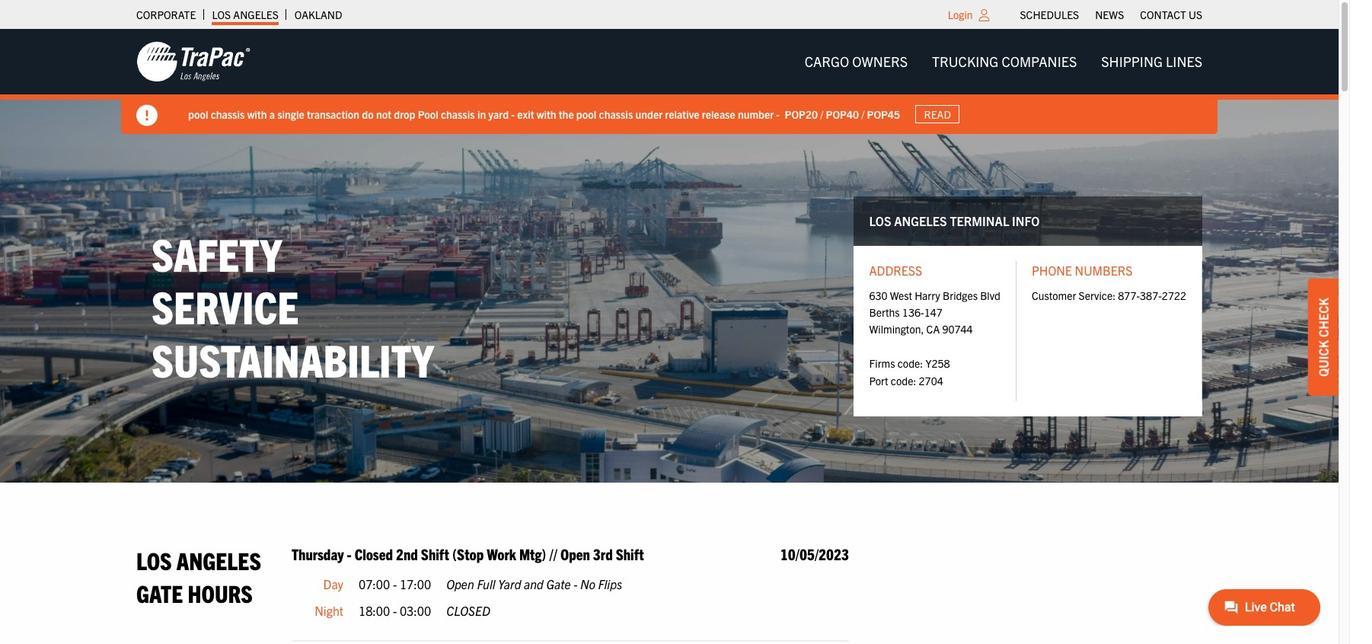 Task type: locate. For each thing, give the bounding box(es) containing it.
/ left pop40
[[820, 107, 824, 121]]

0 horizontal spatial /
[[820, 107, 824, 121]]

closed
[[446, 603, 490, 619]]

2 with from the left
[[537, 107, 556, 121]]

2722
[[1162, 288, 1187, 302]]

1 vertical spatial menu bar
[[793, 46, 1215, 77]]

2 horizontal spatial los
[[869, 213, 892, 228]]

yard
[[498, 576, 521, 591]]

2 vertical spatial angeles
[[176, 545, 261, 575]]

2 vertical spatial los
[[136, 545, 172, 575]]

phone
[[1032, 263, 1072, 278]]

pool chassis with a single transaction  do not drop pool chassis in yard -  exit with the pool chassis under relative release number -  pop20 / pop40 / pop45
[[188, 107, 900, 121]]

check
[[1316, 298, 1331, 338]]

pool right solid image
[[188, 107, 208, 121]]

contact
[[1140, 8, 1186, 21]]

gate left hours
[[136, 578, 183, 608]]

under
[[636, 107, 663, 121]]

code:
[[898, 357, 923, 370], [891, 374, 917, 387]]

berths
[[869, 305, 900, 319]]

and
[[524, 576, 544, 591]]

thursday
[[292, 544, 344, 563]]

pool
[[188, 107, 208, 121], [576, 107, 597, 121]]

banner
[[0, 29, 1350, 134]]

- left the closed
[[347, 544, 352, 563]]

shipping
[[1102, 53, 1163, 70]]

/ left pop45
[[862, 107, 865, 121]]

angeles up hours
[[176, 545, 261, 575]]

2 horizontal spatial chassis
[[599, 107, 633, 121]]

code: up the 2704
[[898, 357, 923, 370]]

0 horizontal spatial pool
[[188, 107, 208, 121]]

los for los angeles gate hours
[[136, 545, 172, 575]]

chassis left under
[[599, 107, 633, 121]]

1 vertical spatial los
[[869, 213, 892, 228]]

los angeles
[[212, 8, 279, 21]]

menu bar
[[1012, 4, 1211, 25], [793, 46, 1215, 77]]

0 horizontal spatial gate
[[136, 578, 183, 608]]

shipping lines link
[[1089, 46, 1215, 77]]

1 / from the left
[[820, 107, 824, 121]]

wilmington,
[[869, 323, 924, 336]]

day
[[323, 576, 343, 591]]

menu bar down the light icon
[[793, 46, 1215, 77]]

angeles
[[233, 8, 279, 21], [894, 213, 947, 228], [176, 545, 261, 575]]

open right //
[[561, 544, 590, 563]]

0 horizontal spatial los
[[136, 545, 172, 575]]

-
[[511, 107, 515, 121], [776, 107, 780, 121], [347, 544, 352, 563], [393, 576, 397, 591], [574, 576, 578, 591], [393, 603, 397, 619]]

trucking companies
[[932, 53, 1077, 70]]

in
[[477, 107, 486, 121]]

ca
[[927, 323, 940, 336]]

gate
[[546, 576, 571, 591], [136, 578, 183, 608]]

angeles up address
[[894, 213, 947, 228]]

los
[[212, 8, 231, 21], [869, 213, 892, 228], [136, 545, 172, 575]]

menu bar up 'shipping'
[[1012, 4, 1211, 25]]

with
[[247, 107, 267, 121], [537, 107, 556, 121]]

angeles for los angeles gate hours
[[176, 545, 261, 575]]

(stop
[[452, 544, 484, 563]]

work
[[487, 544, 516, 563]]

angeles inside los angeles gate hours
[[176, 545, 261, 575]]

drop
[[394, 107, 415, 121]]

1 horizontal spatial /
[[862, 107, 865, 121]]

0 vertical spatial angeles
[[233, 8, 279, 21]]

menu bar containing schedules
[[1012, 4, 1211, 25]]

quick check link
[[1309, 279, 1339, 396]]

chassis left in
[[441, 107, 475, 121]]

03:00
[[400, 603, 431, 619]]

1 vertical spatial angeles
[[894, 213, 947, 228]]

oakland
[[295, 8, 342, 21]]

gate right and
[[546, 576, 571, 591]]

shipping lines
[[1102, 53, 1203, 70]]

login
[[948, 8, 973, 21]]

quick check
[[1316, 298, 1331, 377]]

contact us
[[1140, 8, 1203, 21]]

3 chassis from the left
[[599, 107, 633, 121]]

0 horizontal spatial chassis
[[211, 107, 245, 121]]

with left the the
[[537, 107, 556, 121]]

menu bar containing cargo owners
[[793, 46, 1215, 77]]

1 vertical spatial open
[[446, 576, 474, 591]]

los inside los angeles gate hours
[[136, 545, 172, 575]]

address
[[869, 263, 922, 278]]

0 horizontal spatial shift
[[421, 544, 449, 563]]

port
[[869, 374, 889, 387]]

cargo
[[805, 53, 849, 70]]

- right number
[[776, 107, 780, 121]]

angeles left oakland link
[[233, 8, 279, 21]]

bridges
[[943, 288, 978, 302]]

0 horizontal spatial open
[[446, 576, 474, 591]]

trucking companies link
[[920, 46, 1089, 77]]

open full yard and gate - no flips
[[446, 576, 623, 591]]

2704
[[919, 374, 943, 387]]

1 horizontal spatial chassis
[[441, 107, 475, 121]]

0 vertical spatial open
[[561, 544, 590, 563]]

customer service: 877-387-2722
[[1032, 288, 1187, 302]]

1 pool from the left
[[188, 107, 208, 121]]

10/05/2023
[[781, 544, 849, 563]]

open left the full
[[446, 576, 474, 591]]

los angeles link
[[212, 4, 279, 25]]

cargo owners link
[[793, 46, 920, 77]]

full
[[477, 576, 495, 591]]

firms
[[869, 357, 895, 370]]

news link
[[1095, 4, 1124, 25]]

angeles for los angeles terminal info
[[894, 213, 947, 228]]

no
[[580, 576, 595, 591]]

chassis left the a in the left of the page
[[211, 107, 245, 121]]

0 horizontal spatial with
[[247, 107, 267, 121]]

los for los angeles terminal info
[[869, 213, 892, 228]]

0 vertical spatial menu bar
[[1012, 4, 1211, 25]]

0 vertical spatial los
[[212, 8, 231, 21]]

17:00
[[400, 576, 431, 591]]

630
[[869, 288, 888, 302]]

shift right 2nd
[[421, 544, 449, 563]]

2 / from the left
[[862, 107, 865, 121]]

shift right 3rd
[[616, 544, 644, 563]]

1 horizontal spatial pool
[[576, 107, 597, 121]]

with left the a in the left of the page
[[247, 107, 267, 121]]

pool right the the
[[576, 107, 597, 121]]

banner containing cargo owners
[[0, 29, 1350, 134]]

y258
[[926, 357, 950, 370]]

- left the 17:00
[[393, 576, 397, 591]]

login link
[[948, 8, 973, 21]]

1 horizontal spatial los
[[212, 8, 231, 21]]

los for los angeles
[[212, 8, 231, 21]]

code: right port
[[891, 374, 917, 387]]

1 vertical spatial code:
[[891, 374, 917, 387]]

los angeles terminal info
[[869, 213, 1040, 228]]

1 horizontal spatial gate
[[546, 576, 571, 591]]

release
[[702, 107, 736, 121]]

1 horizontal spatial with
[[537, 107, 556, 121]]

open
[[561, 544, 590, 563], [446, 576, 474, 591]]

1 horizontal spatial shift
[[616, 544, 644, 563]]

- left exit
[[511, 107, 515, 121]]

2 chassis from the left
[[441, 107, 475, 121]]



Task type: describe. For each thing, give the bounding box(es) containing it.
- left 03:00
[[393, 603, 397, 619]]

pop45
[[867, 107, 900, 121]]

number
[[738, 107, 774, 121]]

1 shift from the left
[[421, 544, 449, 563]]

90744
[[942, 323, 973, 336]]

night
[[315, 603, 343, 619]]

2 pool from the left
[[576, 107, 597, 121]]

//
[[549, 544, 557, 563]]

1 with from the left
[[247, 107, 267, 121]]

pop20
[[785, 107, 818, 121]]

cargo owners
[[805, 53, 908, 70]]

flips
[[598, 576, 623, 591]]

pop40
[[826, 107, 859, 121]]

630 west harry bridges blvd berths 136-147 wilmington, ca 90744
[[869, 288, 1001, 336]]

read link
[[916, 105, 960, 124]]

blvd
[[980, 288, 1001, 302]]

136-
[[902, 305, 924, 319]]

relative
[[665, 107, 700, 121]]

us
[[1189, 8, 1203, 21]]

owners
[[853, 53, 908, 70]]

terminal
[[950, 213, 1010, 228]]

west
[[890, 288, 912, 302]]

oakland link
[[295, 4, 342, 25]]

1 chassis from the left
[[211, 107, 245, 121]]

lines
[[1166, 53, 1203, 70]]

corporate
[[136, 8, 196, 21]]

mtg)
[[519, 544, 546, 563]]

1 horizontal spatial open
[[561, 544, 590, 563]]

corporate link
[[136, 4, 196, 25]]

los angeles gate hours
[[136, 545, 261, 608]]

closed
[[355, 544, 393, 563]]

news
[[1095, 8, 1124, 21]]

read
[[924, 107, 951, 121]]

pool
[[418, 107, 438, 121]]

companies
[[1002, 53, 1077, 70]]

thursday - closed 2nd shift (stop work mtg) // open 3rd shift
[[292, 544, 644, 563]]

147
[[924, 305, 943, 319]]

sustainability
[[152, 331, 434, 387]]

schedules
[[1020, 8, 1079, 21]]

light image
[[979, 9, 990, 21]]

service
[[152, 278, 299, 334]]

- left no
[[574, 576, 578, 591]]

customer
[[1032, 288, 1076, 302]]

single
[[277, 107, 305, 121]]

hours
[[188, 578, 253, 608]]

solid image
[[136, 105, 158, 126]]

not
[[376, 107, 391, 121]]

do
[[362, 107, 374, 121]]

18:00
[[359, 603, 390, 619]]

numbers
[[1075, 263, 1133, 278]]

safety service sustainability
[[152, 225, 434, 387]]

info
[[1012, 213, 1040, 228]]

18:00 - 03:00
[[359, 603, 431, 619]]

exit
[[517, 107, 534, 121]]

a
[[269, 107, 275, 121]]

07:00 - 17:00
[[359, 576, 431, 591]]

transaction
[[307, 107, 360, 121]]

firms code:  y258 port code:  2704
[[869, 357, 950, 387]]

contact us link
[[1140, 4, 1203, 25]]

service:
[[1079, 288, 1116, 302]]

safety
[[152, 225, 282, 281]]

harry
[[915, 288, 940, 302]]

0 vertical spatial code:
[[898, 357, 923, 370]]

schedules link
[[1020, 4, 1079, 25]]

yard
[[488, 107, 509, 121]]

gate inside los angeles gate hours
[[136, 578, 183, 608]]

07:00
[[359, 576, 390, 591]]

2 shift from the left
[[616, 544, 644, 563]]

3rd
[[593, 544, 613, 563]]

the
[[559, 107, 574, 121]]

trucking
[[932, 53, 999, 70]]

angeles for los angeles
[[233, 8, 279, 21]]

877-
[[1118, 288, 1140, 302]]

los angeles image
[[136, 40, 251, 83]]



Task type: vqa. For each thing, say whether or not it's contained in the screenshot.
877-
yes



